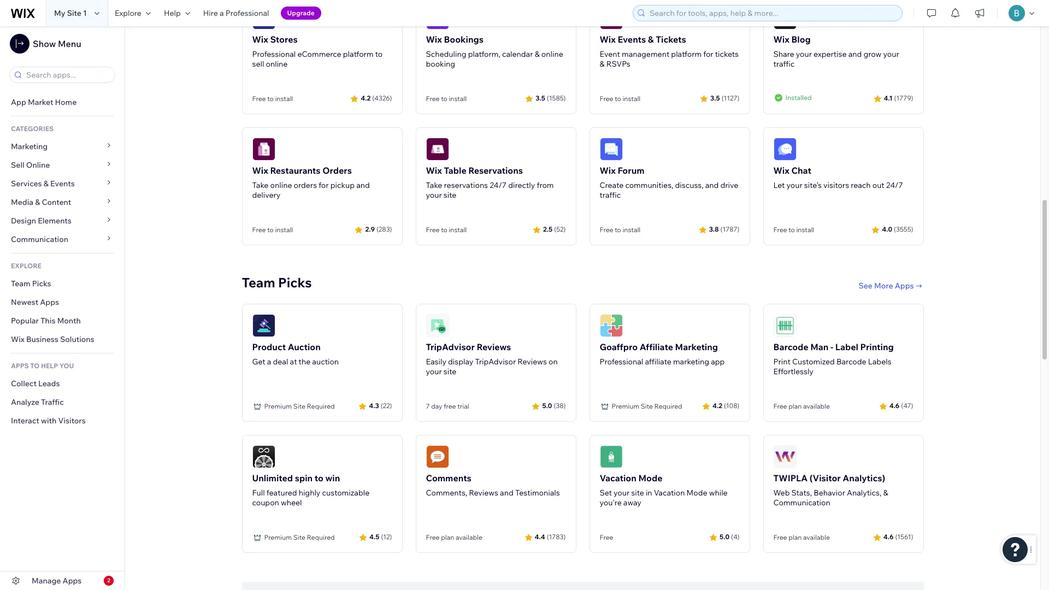 Task type: vqa. For each thing, say whether or not it's contained in the screenshot.
Payments link
no



Task type: describe. For each thing, give the bounding box(es) containing it.
1 vertical spatial vacation
[[654, 488, 685, 498]]

marketing
[[673, 357, 710, 367]]

unlimited spin to win full featured highly customizable coupon wheel
[[252, 473, 370, 508]]

highly
[[299, 488, 321, 498]]

label
[[836, 341, 859, 352]]

1 horizontal spatial mode
[[687, 488, 708, 498]]

calendar
[[502, 49, 533, 59]]

to for wix bookings
[[441, 94, 448, 103]]

4.2 for professional
[[361, 94, 371, 102]]

wix forum logo image
[[600, 138, 623, 161]]

online
[[26, 160, 50, 170]]

sell online
[[11, 160, 50, 170]]

from
[[537, 180, 554, 190]]

free for wix restaurants orders
[[252, 226, 266, 234]]

apps for newest apps
[[40, 297, 59, 307]]

with
[[41, 416, 56, 426]]

manage apps
[[32, 576, 82, 586]]

hire a professional link
[[197, 0, 276, 26]]

show menu
[[33, 38, 81, 49]]

goaffpro affiliate marketing professional affiliate marketing app
[[600, 341, 725, 367]]

2
[[107, 577, 110, 584]]

and inside wix restaurants orders take online orders for pickup and delivery
[[356, 180, 370, 190]]

marketing link
[[0, 137, 125, 156]]

traffic
[[41, 397, 64, 407]]

premium for a
[[264, 402, 292, 410]]

24/7 inside the wix chat let your site's visitors reach out 24/7
[[886, 180, 903, 190]]

elements
[[38, 216, 72, 226]]

apps for manage apps
[[63, 576, 82, 586]]

collect leads
[[11, 379, 60, 389]]

to for wix events & tickets
[[615, 94, 621, 103]]

4.5 (12)
[[370, 533, 392, 541]]

on
[[549, 357, 558, 367]]

free for wix chat
[[774, 226, 787, 234]]

sell online link
[[0, 156, 125, 174]]

& inside wix bookings scheduling platform, calendar & online booking
[[535, 49, 540, 59]]

free plan available for comments,
[[426, 533, 483, 542]]

1 horizontal spatial team
[[242, 274, 275, 291]]

free to install for &
[[600, 94, 641, 103]]

sidebar element
[[0, 26, 125, 590]]

4.1 (1779)
[[884, 94, 914, 102]]

orders
[[323, 165, 352, 176]]

media & content link
[[0, 193, 125, 212]]

(visitor
[[810, 473, 841, 484]]

free down you're
[[600, 533, 614, 542]]

wix forum create communities, discuss, and drive traffic
[[600, 165, 739, 200]]

(4326)
[[372, 94, 392, 102]]

analyze traffic link
[[0, 393, 125, 412]]

chat
[[792, 165, 812, 176]]

apps to help you
[[11, 362, 74, 370]]

3.8
[[709, 225, 719, 233]]

at
[[290, 357, 297, 367]]

services & events link
[[0, 174, 125, 193]]

1 horizontal spatial barcode
[[837, 357, 867, 367]]

& right media
[[35, 197, 40, 207]]

spin
[[295, 473, 313, 484]]

blog
[[792, 34, 811, 45]]

install for reservations
[[449, 226, 467, 234]]

categories
[[11, 125, 54, 133]]

install for scheduling
[[449, 94, 467, 103]]

premium site required for win
[[264, 533, 335, 542]]

Search for tools, apps, help & more... field
[[647, 5, 899, 21]]

away
[[624, 498, 642, 508]]

premium site required for professional
[[612, 402, 683, 410]]

solutions
[[60, 335, 94, 344]]

app
[[711, 357, 725, 367]]

5.0 for 5.0 (4)
[[720, 533, 730, 541]]

install for let
[[797, 226, 815, 234]]

help button
[[157, 0, 197, 26]]

to inside unlimited spin to win full featured highly customizable coupon wheel
[[315, 473, 324, 484]]

analyze traffic
[[11, 397, 64, 407]]

5.0 for 5.0 (38)
[[542, 402, 552, 410]]

free for wix events & tickets
[[600, 94, 614, 103]]

team inside sidebar element
[[11, 279, 30, 289]]

7
[[426, 402, 430, 410]]

services
[[11, 179, 42, 189]]

your inside wix table reservations take reservations 24/7 directly from your site
[[426, 190, 442, 200]]

media
[[11, 197, 33, 207]]

available for man
[[803, 402, 830, 410]]

(38)
[[554, 402, 566, 410]]

affiliate
[[645, 357, 672, 367]]

wix inside sidebar element
[[11, 335, 25, 344]]

to for wix table reservations
[[441, 226, 448, 234]]

1 vertical spatial reviews
[[518, 357, 547, 367]]

tripadvisor reviews logo image
[[426, 314, 449, 337]]

help
[[41, 362, 58, 370]]

and inside wix forum create communities, discuss, and drive traffic
[[706, 180, 719, 190]]

3.5 (1127)
[[711, 94, 740, 102]]

customizable
[[322, 488, 370, 498]]

wix for wix table reservations
[[426, 165, 442, 176]]

expertise
[[814, 49, 847, 59]]

4.6 (1561)
[[884, 533, 914, 541]]

twipla (visitor analytics) web stats, behavior analytics, & communication
[[774, 473, 889, 508]]

sell
[[252, 59, 264, 69]]

your inside the wix chat let your site's visitors reach out 24/7
[[787, 180, 803, 190]]

events inside wix events & tickets event management platform for tickets & rsvps
[[618, 34, 646, 45]]

in
[[646, 488, 652, 498]]

plan down the stats,
[[789, 533, 802, 542]]

& up media & content
[[44, 179, 49, 189]]

get
[[252, 357, 265, 367]]

to for wix restaurants orders
[[267, 226, 274, 234]]

free to install for scheduling
[[426, 94, 467, 103]]

vacation mode logo image
[[600, 445, 623, 468]]

site for product auction
[[293, 402, 306, 410]]

free to install for let
[[774, 226, 815, 234]]

online inside wix bookings scheduling platform, calendar & online booking
[[542, 49, 563, 59]]

wix for wix bookings
[[426, 34, 442, 45]]

wix for wix forum
[[600, 165, 616, 176]]

wix restaurants orders take online orders for pickup and delivery
[[252, 165, 370, 200]]

wix chat logo image
[[774, 138, 797, 161]]

1 horizontal spatial tripadvisor
[[475, 357, 516, 367]]

your right grow
[[884, 49, 900, 59]]

display
[[448, 357, 474, 367]]

0 vertical spatial tripadvisor
[[426, 341, 475, 352]]

newest apps link
[[0, 293, 125, 312]]

install for create
[[623, 226, 641, 234]]

site for unlimited spin to win
[[293, 533, 306, 542]]

(1787)
[[721, 225, 740, 233]]

free plan available down the stats,
[[774, 533, 830, 542]]

required for spin
[[307, 533, 335, 542]]

upgrade
[[287, 9, 315, 17]]

you
[[59, 362, 74, 370]]

management
[[622, 49, 670, 59]]

3.5 (1585)
[[536, 94, 566, 102]]

drive
[[721, 180, 739, 190]]

free to install for professional
[[252, 94, 293, 103]]

upgrade button
[[281, 7, 321, 20]]

menu
[[58, 38, 81, 49]]

design elements
[[11, 216, 72, 226]]

vacation mode set your site in vacation mode while you're away
[[600, 473, 728, 508]]

help
[[164, 8, 181, 18]]

site's
[[804, 180, 822, 190]]

barcode man - label printing logo image
[[774, 314, 797, 337]]

0 vertical spatial mode
[[639, 473, 663, 484]]

premium for professional
[[612, 402, 640, 410]]

platform inside wix events & tickets event management platform for tickets & rsvps
[[671, 49, 702, 59]]

plan for man
[[789, 402, 802, 410]]

unlimited spin to win logo image
[[252, 445, 275, 468]]

site left 1
[[67, 8, 81, 18]]

free to install for reservations
[[426, 226, 467, 234]]

interact with visitors link
[[0, 412, 125, 430]]

product auction logo image
[[252, 314, 275, 337]]

available for comments,
[[456, 533, 483, 542]]

24/7 inside wix table reservations take reservations 24/7 directly from your site
[[490, 180, 507, 190]]

analytics,
[[847, 488, 882, 498]]

to for wix chat
[[789, 226, 795, 234]]

tickets
[[656, 34, 686, 45]]

marketing inside the goaffpro affiliate marketing professional affiliate marketing app
[[675, 341, 718, 352]]

3.5 for tickets
[[711, 94, 720, 102]]

forum
[[618, 165, 645, 176]]

share
[[774, 49, 795, 59]]

manage
[[32, 576, 61, 586]]

home
[[55, 97, 77, 107]]

wix for wix blog
[[774, 34, 790, 45]]

site inside vacation mode set your site in vacation mode while you're away
[[631, 488, 644, 498]]



Task type: locate. For each thing, give the bounding box(es) containing it.
wix inside wix forum create communities, discuss, and drive traffic
[[600, 165, 616, 176]]

barcode up print
[[774, 341, 809, 352]]

0 horizontal spatial traffic
[[600, 190, 621, 200]]

take for wix table reservations
[[426, 180, 442, 190]]

wix business solutions link
[[0, 330, 125, 349]]

1 horizontal spatial vacation
[[654, 488, 685, 498]]

1 horizontal spatial take
[[426, 180, 442, 190]]

to inside wix stores professional ecommerce platform to sell online
[[375, 49, 383, 59]]

trial
[[458, 402, 469, 410]]

0 horizontal spatial team
[[11, 279, 30, 289]]

3.8 (1787)
[[709, 225, 740, 233]]

the
[[299, 357, 311, 367]]

1 horizontal spatial traffic
[[774, 59, 795, 69]]

events inside sidebar element
[[50, 179, 75, 189]]

required down highly
[[307, 533, 335, 542]]

4.2 (4326)
[[361, 94, 392, 102]]

traffic down blog
[[774, 59, 795, 69]]

newest
[[11, 297, 38, 307]]

team up the product auction logo
[[242, 274, 275, 291]]

wix inside the wix chat let your site's visitors reach out 24/7
[[774, 165, 790, 176]]

& up the management
[[648, 34, 654, 45]]

4.2 left (4326)
[[361, 94, 371, 102]]

wix inside wix blog share your expertise and grow your traffic
[[774, 34, 790, 45]]

2 vertical spatial reviews
[[469, 488, 498, 498]]

free for barcode man - label printing
[[774, 402, 787, 410]]

0 horizontal spatial take
[[252, 180, 269, 190]]

a right hire
[[220, 8, 224, 18]]

take inside wix table reservations take reservations 24/7 directly from your site
[[426, 180, 442, 190]]

and left drive
[[706, 180, 719, 190]]

install down the rsvps on the right top of the page
[[623, 94, 641, 103]]

team
[[242, 274, 275, 291], [11, 279, 30, 289]]

wix down wix restaurants orders logo
[[252, 165, 268, 176]]

free plan available for man
[[774, 402, 830, 410]]

free to install down delivery
[[252, 226, 293, 234]]

1 horizontal spatial platform
[[671, 49, 702, 59]]

platform right the ecommerce
[[343, 49, 374, 59]]

your inside vacation mode set your site in vacation mode while you're away
[[614, 488, 630, 498]]

5.0 (4)
[[720, 533, 740, 541]]

premium up vacation mode logo
[[612, 402, 640, 410]]

take down wix restaurants orders logo
[[252, 180, 269, 190]]

required down affiliate
[[655, 402, 683, 410]]

unlimited
[[252, 473, 293, 484]]

1 take from the left
[[252, 180, 269, 190]]

required for affiliate
[[655, 402, 683, 410]]

free right (283) on the left top
[[426, 226, 440, 234]]

free plan available down comments,
[[426, 533, 483, 542]]

professional down stores
[[252, 49, 296, 59]]

take for wix restaurants orders
[[252, 180, 269, 190]]

traffic
[[774, 59, 795, 69], [600, 190, 621, 200]]

and left grow
[[849, 49, 862, 59]]

team picks down 'explore'
[[11, 279, 51, 289]]

1 vertical spatial mode
[[687, 488, 708, 498]]

site down wheel
[[293, 533, 306, 542]]

& right analytics,
[[884, 488, 889, 498]]

0 vertical spatial for
[[704, 49, 714, 59]]

(3555)
[[894, 225, 914, 233]]

for inside wix restaurants orders take online orders for pickup and delivery
[[319, 180, 329, 190]]

events
[[618, 34, 646, 45], [50, 179, 75, 189]]

1 3.5 from the left
[[536, 94, 545, 102]]

for left tickets
[[704, 49, 714, 59]]

(22)
[[381, 402, 392, 410]]

collect
[[11, 379, 37, 389]]

(1127)
[[722, 94, 740, 102]]

communication down design elements
[[11, 234, 70, 244]]

1 vertical spatial 4.6
[[884, 533, 894, 541]]

free down create
[[600, 226, 614, 234]]

auction
[[288, 341, 321, 352]]

market
[[28, 97, 53, 107]]

online right calendar
[[542, 49, 563, 59]]

& inside twipla (visitor analytics) web stats, behavior analytics, & communication
[[884, 488, 889, 498]]

team picks up the product auction logo
[[242, 274, 312, 291]]

2.5 (52)
[[543, 225, 566, 233]]

free down the rsvps on the right top of the page
[[600, 94, 614, 103]]

Search apps... field
[[23, 67, 112, 83]]

4.6 for 4.6 (47)
[[890, 402, 900, 410]]

(1783)
[[547, 533, 566, 541]]

1 horizontal spatial events
[[618, 34, 646, 45]]

popular this month link
[[0, 312, 125, 330]]

4.2 for marketing
[[713, 402, 723, 410]]

3.5
[[536, 94, 545, 102], [711, 94, 720, 102]]

plan for comments,
[[441, 533, 454, 542]]

and right pickup
[[356, 180, 370, 190]]

professional inside wix stores professional ecommerce platform to sell online
[[252, 49, 296, 59]]

stores
[[270, 34, 298, 45]]

free down the sell
[[252, 94, 266, 103]]

team picks inside sidebar element
[[11, 279, 51, 289]]

1 horizontal spatial 3.5
[[711, 94, 720, 102]]

4.3 (22)
[[369, 402, 392, 410]]

traffic inside wix blog share your expertise and grow your traffic
[[774, 59, 795, 69]]

free for comments
[[426, 533, 440, 542]]

1 vertical spatial traffic
[[600, 190, 621, 200]]

2 vertical spatial professional
[[600, 357, 644, 367]]

my
[[54, 8, 65, 18]]

2 3.5 from the left
[[711, 94, 720, 102]]

online inside wix stores professional ecommerce platform to sell online
[[266, 59, 288, 69]]

free for wix table reservations
[[426, 226, 440, 234]]

professional for stores
[[252, 49, 296, 59]]

1 vertical spatial site
[[444, 367, 457, 376]]

customized
[[793, 357, 835, 367]]

barcode
[[774, 341, 809, 352], [837, 357, 867, 367]]

site up free
[[444, 367, 457, 376]]

wix restaurants orders logo image
[[252, 138, 275, 161]]

available down "effortlessly"
[[803, 402, 830, 410]]

online down restaurants
[[270, 180, 292, 190]]

goaffpro affiliate marketing logo image
[[600, 314, 623, 337]]

free to install down the sell
[[252, 94, 293, 103]]

wix up let
[[774, 165, 790, 176]]

installed
[[786, 94, 812, 102]]

& right calendar
[[535, 49, 540, 59]]

effortlessly
[[774, 367, 814, 376]]

wix inside wix bookings scheduling platform, calendar & online booking
[[426, 34, 442, 45]]

wix up share
[[774, 34, 790, 45]]

mode up in
[[639, 473, 663, 484]]

free to install for orders
[[252, 226, 293, 234]]

1 horizontal spatial picks
[[278, 274, 312, 291]]

platform inside wix stores professional ecommerce platform to sell online
[[343, 49, 374, 59]]

0 vertical spatial communication
[[11, 234, 70, 244]]

wix down popular
[[11, 335, 25, 344]]

your down blog
[[796, 49, 812, 59]]

premium
[[264, 402, 292, 410], [612, 402, 640, 410], [264, 533, 292, 542]]

vacation up set
[[600, 473, 637, 484]]

24/7 right out
[[886, 180, 903, 190]]

0 horizontal spatial 4.2
[[361, 94, 371, 102]]

0 vertical spatial a
[[220, 8, 224, 18]]

free
[[444, 402, 456, 410]]

your right let
[[787, 180, 803, 190]]

0 horizontal spatial barcode
[[774, 341, 809, 352]]

0 horizontal spatial apps
[[40, 297, 59, 307]]

3.5 left (1127)
[[711, 94, 720, 102]]

0 horizontal spatial for
[[319, 180, 329, 190]]

3.5 left (1585)
[[536, 94, 545, 102]]

more
[[875, 281, 893, 291]]

vacation right in
[[654, 488, 685, 498]]

free to install down let
[[774, 226, 815, 234]]

restaurants
[[270, 165, 321, 176]]

reviews inside comments comments, reviews and testimonials
[[469, 488, 498, 498]]

wix inside wix table reservations take reservations 24/7 directly from your site
[[426, 165, 442, 176]]

communication inside sidebar element
[[11, 234, 70, 244]]

1 vertical spatial 4.2
[[713, 402, 723, 410]]

your left display
[[426, 367, 442, 376]]

(47)
[[901, 402, 914, 410]]

free down let
[[774, 226, 787, 234]]

1 horizontal spatial for
[[704, 49, 714, 59]]

mode left while
[[687, 488, 708, 498]]

for
[[704, 49, 714, 59], [319, 180, 329, 190]]

2 24/7 from the left
[[886, 180, 903, 190]]

premium site required down affiliate
[[612, 402, 683, 410]]

to for wix forum
[[615, 226, 621, 234]]

picks
[[278, 274, 312, 291], [32, 279, 51, 289]]

0 horizontal spatial communication
[[11, 234, 70, 244]]

free to install down booking
[[426, 94, 467, 103]]

3.5 for platform,
[[536, 94, 545, 102]]

take inside wix restaurants orders take online orders for pickup and delivery
[[252, 180, 269, 190]]

1 horizontal spatial 5.0
[[720, 533, 730, 541]]

1 horizontal spatial apps
[[63, 576, 82, 586]]

platform down tickets
[[671, 49, 702, 59]]

site inside wix table reservations take reservations 24/7 directly from your site
[[444, 190, 457, 200]]

labels
[[868, 357, 892, 367]]

1 vertical spatial 5.0
[[720, 533, 730, 541]]

wix inside wix events & tickets event management platform for tickets & rsvps
[[600, 34, 616, 45]]

reviews
[[477, 341, 511, 352], [518, 357, 547, 367], [469, 488, 498, 498]]

install down the reservations
[[449, 226, 467, 234]]

explore
[[11, 262, 42, 270]]

free to install for create
[[600, 226, 641, 234]]

twipla (visitor analytics) logo image
[[774, 445, 797, 468]]

apps up this
[[40, 297, 59, 307]]

1 horizontal spatial a
[[267, 357, 271, 367]]

popular this month
[[11, 316, 81, 326]]

0 vertical spatial traffic
[[774, 59, 795, 69]]

your left the reservations
[[426, 190, 442, 200]]

install down communities,
[[623, 226, 641, 234]]

apps
[[11, 362, 29, 370]]

traffic inside wix forum create communities, discuss, and drive traffic
[[600, 190, 621, 200]]

online inside wix restaurants orders take online orders for pickup and delivery
[[270, 180, 292, 190]]

0 horizontal spatial 3.5
[[536, 94, 545, 102]]

4.2 left (108)
[[713, 402, 723, 410]]

wix up scheduling
[[426, 34, 442, 45]]

(1779)
[[895, 94, 914, 102]]

1 vertical spatial events
[[50, 179, 75, 189]]

product auction get a deal at the auction
[[252, 341, 339, 367]]

barcode down label
[[837, 357, 867, 367]]

0 horizontal spatial events
[[50, 179, 75, 189]]

0 horizontal spatial vacation
[[600, 473, 637, 484]]

comments
[[426, 473, 472, 484]]

show
[[33, 38, 56, 49]]

24/7 down reservations
[[490, 180, 507, 190]]

0 vertical spatial vacation
[[600, 473, 637, 484]]

tripadvisor up display
[[426, 341, 475, 352]]

professional inside the goaffpro affiliate marketing professional affiliate marketing app
[[600, 357, 644, 367]]

available
[[803, 402, 830, 410], [456, 533, 483, 542], [803, 533, 830, 542]]

free for wix stores
[[252, 94, 266, 103]]

goaffpro
[[600, 341, 638, 352]]

wix for wix events & tickets
[[600, 34, 616, 45]]

your inside tripadvisor reviews easily display tripadvisor reviews on your site
[[426, 367, 442, 376]]

comments logo image
[[426, 445, 449, 468]]

discuss,
[[675, 180, 704, 190]]

plan down "effortlessly"
[[789, 402, 802, 410]]

0 vertical spatial barcode
[[774, 341, 809, 352]]

0 horizontal spatial 24/7
[[490, 180, 507, 190]]

day
[[431, 402, 442, 410]]

your
[[796, 49, 812, 59], [884, 49, 900, 59], [787, 180, 803, 190], [426, 190, 442, 200], [426, 367, 442, 376], [614, 488, 630, 498]]

professional inside hire a professional link
[[226, 8, 269, 18]]

set
[[600, 488, 612, 498]]

team down 'explore'
[[11, 279, 30, 289]]

marketing up marketing on the right bottom of page
[[675, 341, 718, 352]]

install for professional
[[275, 94, 293, 103]]

to for wix stores
[[267, 94, 274, 103]]

a right the get
[[267, 357, 271, 367]]

a
[[220, 8, 224, 18], [267, 357, 271, 367]]

wix for wix stores
[[252, 34, 268, 45]]

testimonials
[[515, 488, 560, 498]]

1 vertical spatial marketing
[[675, 341, 718, 352]]

free for wix forum
[[600, 226, 614, 234]]

wix inside wix restaurants orders take online orders for pickup and delivery
[[252, 165, 268, 176]]

a inside product auction get a deal at the auction
[[267, 357, 271, 367]]

available down comments,
[[456, 533, 483, 542]]

required
[[307, 402, 335, 410], [655, 402, 683, 410], [307, 533, 335, 542]]

business
[[26, 335, 58, 344]]

take left the reservations
[[426, 180, 442, 190]]

0 horizontal spatial platform
[[343, 49, 374, 59]]

1 vertical spatial barcode
[[837, 357, 867, 367]]

1 vertical spatial a
[[267, 357, 271, 367]]

2 take from the left
[[426, 180, 442, 190]]

and inside comments comments, reviews and testimonials
[[500, 488, 514, 498]]

tripadvisor right display
[[475, 357, 516, 367]]

1 vertical spatial apps
[[40, 297, 59, 307]]

1 horizontal spatial communication
[[774, 498, 831, 508]]

1 24/7 from the left
[[490, 180, 507, 190]]

premium site required for a
[[264, 402, 335, 410]]

product
[[252, 341, 286, 352]]

site inside tripadvisor reviews easily display tripadvisor reviews on your site
[[444, 367, 457, 376]]

0 vertical spatial events
[[618, 34, 646, 45]]

1 horizontal spatial team picks
[[242, 274, 312, 291]]

for inside wix events & tickets event management platform for tickets & rsvps
[[704, 49, 714, 59]]

analytics)
[[843, 473, 886, 484]]

0 vertical spatial marketing
[[11, 142, 48, 151]]

install for orders
[[275, 226, 293, 234]]

wix table reservations take reservations 24/7 directly from your site
[[426, 165, 554, 200]]

required for auction
[[307, 402, 335, 410]]

wix left table
[[426, 165, 442, 176]]

5.0 left (38)
[[542, 402, 552, 410]]

0 vertical spatial apps
[[895, 281, 914, 291]]

this
[[40, 316, 55, 326]]

tripadvisor reviews easily display tripadvisor reviews on your site
[[426, 341, 558, 376]]

free to install down create
[[600, 226, 641, 234]]

1 vertical spatial professional
[[252, 49, 296, 59]]

2.9 (283)
[[365, 225, 392, 233]]

design
[[11, 216, 36, 226]]

show menu button
[[10, 34, 81, 54]]

free down 'web'
[[774, 533, 787, 542]]

free plan available
[[774, 402, 830, 410], [426, 533, 483, 542], [774, 533, 830, 542]]

your right set
[[614, 488, 630, 498]]

for right "orders"
[[319, 180, 329, 190]]

4.6 (47)
[[890, 402, 914, 410]]

professional for a
[[226, 8, 269, 18]]

site for goaffpro affiliate marketing
[[641, 402, 653, 410]]

hire
[[203, 8, 218, 18]]

1 horizontal spatial 24/7
[[886, 180, 903, 190]]

communication inside twipla (visitor analytics) web stats, behavior analytics, & communication
[[774, 498, 831, 508]]

tickets
[[715, 49, 739, 59]]

available down 'behavior'
[[803, 533, 830, 542]]

plan down comments,
[[441, 533, 454, 542]]

picks inside sidebar element
[[32, 279, 51, 289]]

premium down coupon
[[264, 533, 292, 542]]

& left the rsvps on the right top of the page
[[600, 59, 605, 69]]

free for wix bookings
[[426, 94, 440, 103]]

team picks link
[[0, 274, 125, 293]]

1
[[83, 8, 87, 18]]

0 horizontal spatial 5.0
[[542, 402, 552, 410]]

4.6 left '(1561)'
[[884, 533, 894, 541]]

2 vertical spatial apps
[[63, 576, 82, 586]]

(283)
[[377, 225, 392, 233]]

0 vertical spatial 5.0
[[542, 402, 552, 410]]

(52)
[[554, 225, 566, 233]]

0 horizontal spatial picks
[[32, 279, 51, 289]]

reservations
[[444, 180, 488, 190]]

free
[[252, 94, 266, 103], [426, 94, 440, 103], [600, 94, 614, 103], [252, 226, 266, 234], [426, 226, 440, 234], [600, 226, 614, 234], [774, 226, 787, 234], [774, 402, 787, 410], [426, 533, 440, 542], [600, 533, 614, 542], [774, 533, 787, 542]]

premium site required down wheel
[[264, 533, 335, 542]]

affiliate
[[640, 341, 673, 352]]

free right (12) on the bottom left
[[426, 533, 440, 542]]

1 horizontal spatial marketing
[[675, 341, 718, 352]]

install for &
[[623, 94, 641, 103]]

premium for win
[[264, 533, 292, 542]]

comments comments, reviews and testimonials
[[426, 473, 560, 498]]

reservations
[[469, 165, 523, 176]]

1 horizontal spatial 4.2
[[713, 402, 723, 410]]

install down booking
[[449, 94, 467, 103]]

0 vertical spatial site
[[444, 190, 457, 200]]

man
[[811, 341, 829, 352]]

1 vertical spatial for
[[319, 180, 329, 190]]

and inside wix blog share your expertise and grow your traffic
[[849, 49, 862, 59]]

install down site's
[[797, 226, 815, 234]]

sell
[[11, 160, 24, 170]]

behavior
[[814, 488, 846, 498]]

coupon
[[252, 498, 279, 508]]

communication down twipla
[[774, 498, 831, 508]]

1 vertical spatial communication
[[774, 498, 831, 508]]

4.6 left (47)
[[890, 402, 900, 410]]

4.6 for 4.6 (1561)
[[884, 533, 894, 541]]

wix inside wix stores professional ecommerce platform to sell online
[[252, 34, 268, 45]]

apps right manage
[[63, 576, 82, 586]]

wix for wix chat
[[774, 165, 790, 176]]

wix table reservations logo image
[[426, 138, 449, 161]]

install up wix restaurants orders logo
[[275, 94, 293, 103]]

0 horizontal spatial a
[[220, 8, 224, 18]]

marketing inside sidebar element
[[11, 142, 48, 151]]

directly
[[508, 180, 535, 190]]

free down "effortlessly"
[[774, 402, 787, 410]]

and left testimonials
[[500, 488, 514, 498]]

print
[[774, 357, 791, 367]]

wix up create
[[600, 165, 616, 176]]

0 vertical spatial professional
[[226, 8, 269, 18]]

0 horizontal spatial mode
[[639, 473, 663, 484]]

traffic down forum
[[600, 190, 621, 200]]

wix for wix restaurants orders
[[252, 165, 268, 176]]

site
[[67, 8, 81, 18], [293, 402, 306, 410], [641, 402, 653, 410], [293, 533, 306, 542]]

full
[[252, 488, 265, 498]]

premium site required down the
[[264, 402, 335, 410]]

explore
[[115, 8, 142, 18]]

0 horizontal spatial marketing
[[11, 142, 48, 151]]

2 horizontal spatial apps
[[895, 281, 914, 291]]

2 vertical spatial site
[[631, 488, 644, 498]]

while
[[709, 488, 728, 498]]

1 vertical spatial tripadvisor
[[475, 357, 516, 367]]

professional right hire
[[226, 8, 269, 18]]

0 vertical spatial 4.2
[[361, 94, 371, 102]]

0 vertical spatial reviews
[[477, 341, 511, 352]]

0 vertical spatial 4.6
[[890, 402, 900, 410]]

4.2 (108)
[[713, 402, 740, 410]]

free down delivery
[[252, 226, 266, 234]]

0 horizontal spatial tripadvisor
[[426, 341, 475, 352]]

1 platform from the left
[[343, 49, 374, 59]]

2 platform from the left
[[671, 49, 702, 59]]

0 horizontal spatial team picks
[[11, 279, 51, 289]]



